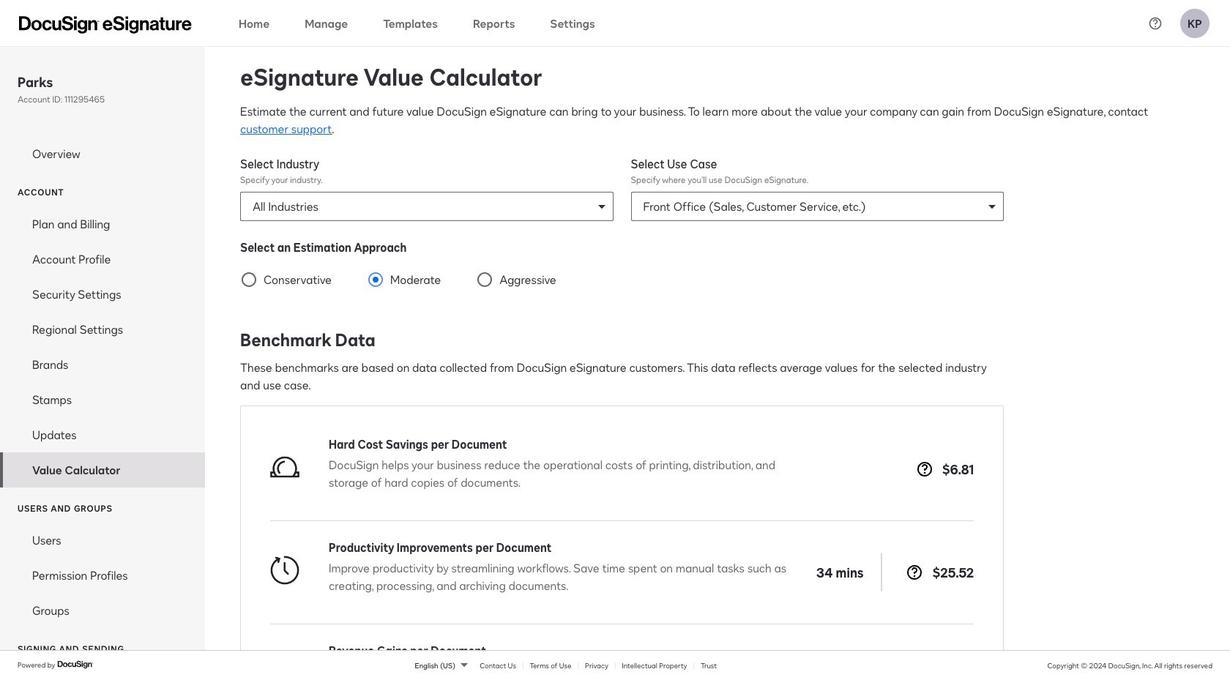 Task type: locate. For each thing, give the bounding box(es) containing it.
docusign image
[[57, 659, 94, 671]]



Task type: describe. For each thing, give the bounding box(es) containing it.
hard cost savings per document image
[[270, 453, 300, 482]]

docusign admin image
[[19, 16, 192, 33]]

account element
[[0, 207, 205, 488]]

users and groups element
[[0, 523, 205, 629]]

productivity improvements per document image
[[270, 556, 300, 585]]



Task type: vqa. For each thing, say whether or not it's contained in the screenshot.
Enter name text field
no



